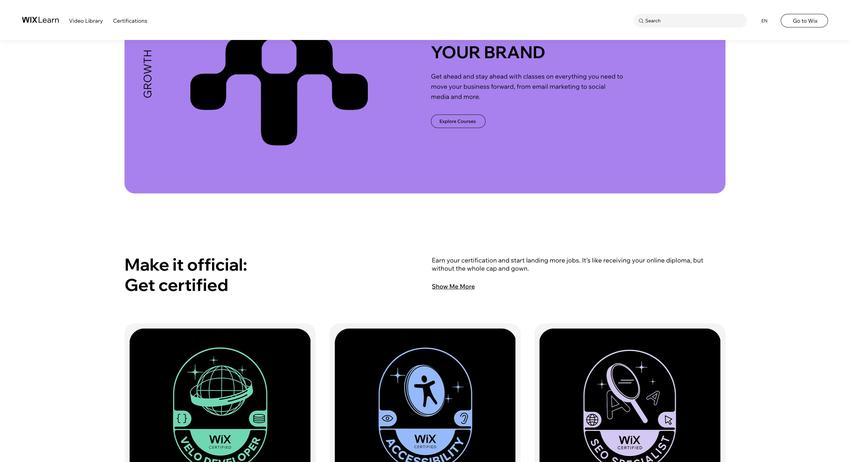 Task type: describe. For each thing, give the bounding box(es) containing it.
to inside learn how to build and launch a wow-worthy website with courses and lessons on design, coding, cms and more.
[[463, 47, 469, 55]]

classes inside get ahead and stay ahead with classes on everything you need to move your business forward, from email marketing to social media and more.
[[523, 72, 545, 80]]

it
[[173, 254, 184, 276]]

certifications link
[[113, 17, 147, 24]]

official:
[[187, 254, 247, 276]]

the
[[456, 265, 466, 273]]

courses for your website
[[457, 88, 476, 94]]

more. inside run your day-to-day smoothly with classes on ecommerce, payments, managing client relationships and more.
[[444, 79, 460, 87]]

show me more link
[[432, 283, 482, 291]]

your inside grow your brand
[[431, 41, 481, 63]]

with inside run your day-to-day smoothly with classes on ecommerce, payments, managing client relationships and more.
[[521, 59, 534, 67]]

and up the day
[[487, 47, 498, 55]]

move
[[431, 82, 447, 90]]

with inside learn how to build and launch a wow-worthy website with courses and lessons on design, coding, cms and more.
[[456, 55, 468, 64]]

your website
[[431, 17, 562, 38]]

grow your brand
[[431, 20, 545, 63]]

start
[[511, 257, 525, 265]]

explore for grow
[[439, 118, 456, 125]]

your for your website
[[431, 17, 481, 38]]

certifications
[[113, 17, 147, 24]]

creation
[[141, 20, 154, 74]]

and right 'media'
[[451, 92, 462, 101]]

your inside run your day-to-day smoothly with classes on ecommerce, payments, managing client relationships and more.
[[444, 59, 458, 67]]

menu bar containing video library
[[0, 0, 850, 40]]

whole
[[467, 265, 485, 273]]

day
[[480, 59, 491, 67]]

design,
[[539, 55, 561, 64]]

jobs.
[[567, 257, 581, 265]]

growth
[[141, 50, 154, 99]]

1 ahead from the left
[[443, 72, 462, 80]]

your business
[[431, 28, 571, 49]]

website
[[431, 55, 454, 64]]

like
[[592, 257, 602, 265]]

en
[[761, 18, 768, 24]]

explore for your website
[[439, 88, 456, 94]]

go
[[793, 17, 800, 24]]

learn
[[431, 47, 448, 55]]

cms
[[454, 64, 469, 72]]

get inside make it official: get certified
[[125, 274, 155, 296]]

you
[[588, 72, 599, 80]]

run
[[431, 59, 443, 67]]

managing
[[503, 69, 532, 77]]

2 ahead from the left
[[489, 72, 508, 80]]

video library link
[[69, 17, 103, 24]]

it's
[[582, 257, 591, 265]]

explore courses for grow
[[439, 118, 476, 125]]

explore courses link for grow
[[431, 115, 486, 128]]

business
[[463, 82, 490, 90]]

payments,
[[470, 69, 501, 77]]

to inside menu bar
[[802, 17, 807, 24]]

day-
[[459, 59, 472, 67]]

to right need
[[617, 72, 623, 80]]

media
[[431, 92, 449, 101]]

build
[[471, 47, 485, 55]]

your inside get ahead and stay ahead with classes on everything you need to move your business forward, from email marketing to social media and more.
[[449, 82, 462, 90]]

certification
[[461, 257, 497, 265]]

lessons
[[507, 55, 529, 64]]

receiving
[[603, 257, 630, 265]]



Task type: locate. For each thing, give the bounding box(es) containing it.
get
[[431, 72, 442, 80], [125, 274, 155, 296]]

and
[[487, 47, 498, 55], [494, 55, 505, 64], [470, 64, 481, 72], [463, 72, 474, 80], [431, 79, 442, 87], [451, 92, 462, 101], [498, 257, 510, 265], [498, 265, 510, 273]]

need
[[601, 72, 616, 80]]

how
[[449, 47, 462, 55]]

and right cap on the bottom of the page
[[498, 265, 510, 273]]

without
[[432, 265, 454, 273]]

worthy
[[541, 47, 562, 55]]

0 horizontal spatial ahead
[[443, 72, 462, 80]]

1 explore courses from the top
[[439, 88, 476, 94]]

2 explore from the top
[[439, 118, 456, 125]]

wix
[[808, 17, 817, 24]]

launch
[[499, 47, 519, 55]]

courses for grow
[[457, 118, 476, 125]]

explore courses for your website
[[439, 88, 476, 94]]

1 courses from the top
[[457, 88, 476, 94]]

1 horizontal spatial get
[[431, 72, 442, 80]]

to left social
[[581, 82, 587, 90]]

2 horizontal spatial more.
[[483, 64, 500, 72]]

explore courses link down 'media'
[[431, 115, 486, 128]]

classes inside run your day-to-day smoothly with classes on ecommerce, payments, managing client relationships and more.
[[535, 59, 556, 67]]

1 explore courses link from the top
[[431, 84, 486, 98]]

learn how to build and launch a wow-worthy website with courses and lessons on design, coding, cms and more.
[[431, 47, 562, 72]]

courses
[[470, 55, 493, 64]]

with left to-
[[456, 55, 468, 64]]

and right the day
[[494, 55, 505, 64]]

on inside run your day-to-day smoothly with classes on ecommerce, payments, managing client relationships and more.
[[558, 59, 565, 67]]

explore courses link
[[431, 84, 486, 98], [431, 115, 486, 128]]

0 vertical spatial explore courses link
[[431, 84, 486, 98]]

0 vertical spatial classes
[[535, 59, 556, 67]]

more
[[460, 283, 475, 291]]

explore courses down 'media'
[[439, 118, 476, 125]]

wow-
[[525, 47, 541, 55]]

your right earn
[[447, 257, 460, 265]]

email
[[532, 82, 548, 90]]

to-
[[472, 59, 480, 67]]

ecommerce,
[[431, 69, 469, 77]]

2 explore courses from the top
[[439, 118, 476, 125]]

grow
[[431, 20, 488, 41]]

earn your certification and start landing more jobs. it's like receiving your online diploma, but without the whole cap and gown.
[[432, 257, 703, 273]]

ahead
[[443, 72, 462, 80], [489, 72, 508, 80]]

your left online
[[632, 257, 645, 265]]

1 vertical spatial explore courses link
[[431, 115, 486, 128]]

your down ecommerce,
[[449, 82, 462, 90]]

2 your from the top
[[431, 28, 481, 49]]

library
[[85, 17, 103, 24]]

explore down 'media'
[[439, 118, 456, 125]]

your up website
[[431, 28, 481, 49]]

brand
[[484, 41, 545, 63]]

1 vertical spatial get
[[125, 274, 155, 296]]

more
[[550, 257, 565, 265]]

on up email
[[546, 72, 554, 80]]

2 horizontal spatial on
[[558, 59, 565, 67]]

online
[[647, 257, 665, 265]]

management
[[141, 22, 154, 99]]

business
[[484, 28, 571, 49]]

your up cms
[[431, 41, 481, 63]]

certified
[[158, 274, 228, 296]]

video library
[[69, 17, 103, 24]]

relationships
[[552, 69, 590, 77]]

cap
[[486, 265, 497, 273]]

classes up email
[[523, 72, 545, 80]]

run your day-to-day smoothly with classes on ecommerce, payments, managing client relationships and more.
[[431, 59, 590, 87]]

1 explore from the top
[[439, 88, 456, 94]]

but
[[693, 257, 703, 265]]

1 horizontal spatial ahead
[[489, 72, 508, 80]]

from
[[517, 82, 531, 90]]

2 vertical spatial more.
[[463, 92, 480, 101]]

0 vertical spatial explore
[[439, 88, 456, 94]]

explore down ecommerce,
[[439, 88, 456, 94]]

your
[[431, 17, 481, 38], [431, 28, 481, 49], [431, 41, 481, 63]]

to right how
[[463, 47, 469, 55]]

more. down business
[[463, 92, 480, 101]]

your
[[444, 59, 458, 67], [449, 82, 462, 90], [447, 257, 460, 265], [632, 257, 645, 265]]

more. inside learn how to build and launch a wow-worthy website with courses and lessons on design, coding, cms and more.
[[483, 64, 500, 72]]

with up the from
[[509, 72, 522, 80]]

explore courses down ecommerce,
[[439, 88, 476, 94]]

stay
[[476, 72, 488, 80]]

0 vertical spatial more.
[[483, 64, 500, 72]]

with
[[456, 55, 468, 64], [521, 59, 534, 67], [509, 72, 522, 80]]

on inside get ahead and stay ahead with classes on everything you need to move your business forward, from email marketing to social media and more.
[[546, 72, 554, 80]]

make
[[125, 254, 169, 276]]

diploma,
[[666, 257, 692, 265]]

website
[[484, 17, 562, 38]]

1 vertical spatial classes
[[523, 72, 545, 80]]

explore
[[439, 88, 456, 94], [439, 118, 456, 125]]

en button
[[757, 14, 771, 28]]

landing
[[526, 257, 548, 265]]

1 vertical spatial explore
[[439, 118, 456, 125]]

and up stay
[[470, 64, 481, 72]]

0 horizontal spatial more.
[[444, 79, 460, 87]]

and left start
[[498, 257, 510, 265]]

Search text field
[[644, 16, 745, 25]]

1 horizontal spatial on
[[546, 72, 554, 80]]

and down cms
[[463, 72, 474, 80]]

earn
[[432, 257, 445, 265]]

on
[[530, 55, 538, 64], [558, 59, 565, 67], [546, 72, 554, 80]]

with down "a"
[[521, 59, 534, 67]]

1 your from the top
[[431, 17, 481, 38]]

0 horizontal spatial on
[[530, 55, 538, 64]]

1 vertical spatial more.
[[444, 79, 460, 87]]

0 vertical spatial get
[[431, 72, 442, 80]]

menu bar
[[0, 0, 850, 40]]

forward,
[[491, 82, 515, 90]]

smoothly
[[492, 59, 519, 67]]

classes up the client
[[535, 59, 556, 67]]

1 vertical spatial explore courses
[[439, 118, 476, 125]]

client
[[534, 69, 550, 77]]

more. down ecommerce,
[[444, 79, 460, 87]]

on right "a"
[[530, 55, 538, 64]]

3 your from the top
[[431, 41, 481, 63]]

on up 'relationships'
[[558, 59, 565, 67]]

0 vertical spatial explore courses
[[439, 88, 476, 94]]

marketing
[[550, 82, 580, 90]]

on inside learn how to build and launch a wow-worthy website with courses and lessons on design, coding, cms and more.
[[530, 55, 538, 64]]

explore courses
[[439, 88, 476, 94], [439, 118, 476, 125]]

with inside get ahead and stay ahead with classes on everything you need to move your business forward, from email marketing to social media and more.
[[509, 72, 522, 80]]

to right go
[[802, 17, 807, 24]]

to
[[802, 17, 807, 24], [463, 47, 469, 55], [617, 72, 623, 80], [581, 82, 587, 90]]

go to wix link
[[781, 14, 828, 28]]

your up how
[[431, 17, 481, 38]]

a
[[521, 47, 524, 55]]

show
[[432, 283, 448, 291]]

gown.
[[511, 265, 529, 273]]

2 courses from the top
[[457, 118, 476, 125]]

me
[[449, 283, 458, 291]]

1 vertical spatial courses
[[457, 118, 476, 125]]

explore courses link down ecommerce,
[[431, 84, 486, 98]]

video
[[69, 17, 84, 24]]

and inside run your day-to-day smoothly with classes on ecommerce, payments, managing client relationships and more.
[[431, 79, 442, 87]]

ahead down cms
[[443, 72, 462, 80]]

show me more
[[432, 283, 475, 291]]

more.
[[483, 64, 500, 72], [444, 79, 460, 87], [463, 92, 480, 101]]

more. up stay
[[483, 64, 500, 72]]

social
[[589, 82, 606, 90]]

your up ecommerce,
[[444, 59, 458, 67]]

get inside get ahead and stay ahead with classes on everything you need to move your business forward, from email marketing to social media and more.
[[431, 72, 442, 80]]

and up 'media'
[[431, 79, 442, 87]]

make it official: get certified
[[125, 254, 247, 296]]

2 explore courses link from the top
[[431, 115, 486, 128]]

classes
[[535, 59, 556, 67], [523, 72, 545, 80]]

get ahead and stay ahead with classes on everything you need to move your business forward, from email marketing to social media and more.
[[431, 72, 623, 101]]

1 horizontal spatial more.
[[463, 92, 480, 101]]

more. inside get ahead and stay ahead with classes on everything you need to move your business forward, from email marketing to social media and more.
[[463, 92, 480, 101]]

your for your business
[[431, 28, 481, 49]]

courses
[[457, 88, 476, 94], [457, 118, 476, 125]]

ahead up forward,
[[489, 72, 508, 80]]

explore courses link for your website
[[431, 84, 486, 98]]

0 horizontal spatial get
[[125, 274, 155, 296]]

coding,
[[431, 64, 453, 72]]

go to wix
[[793, 17, 817, 24]]

0 vertical spatial courses
[[457, 88, 476, 94]]

everything
[[555, 72, 587, 80]]



Task type: vqa. For each thing, say whether or not it's contained in the screenshot.
growth
yes



